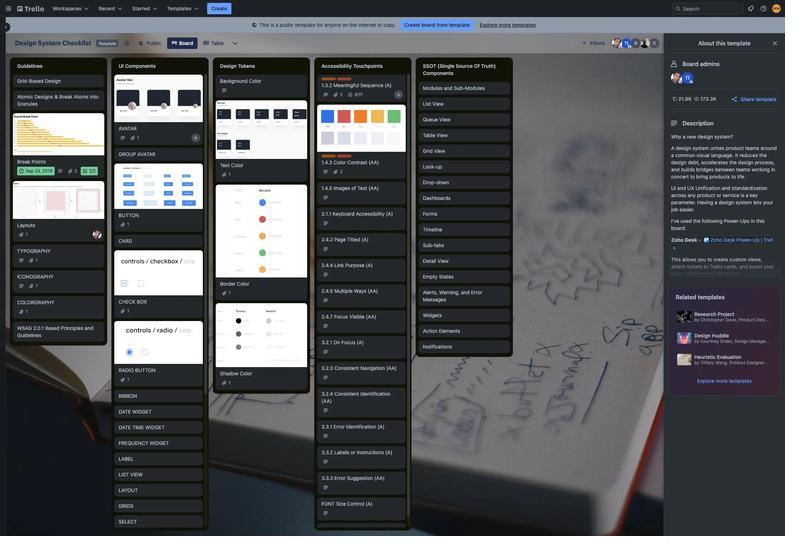 Task type: vqa. For each thing, say whether or not it's contained in the screenshot.
Must
no



Task type: locate. For each thing, give the bounding box(es) containing it.
designer for project
[[756, 317, 774, 323]]

label
[[119, 456, 134, 462]]

0 vertical spatial explore more templates link
[[475, 19, 540, 31]]

1 vertical spatial /
[[92, 168, 93, 174]]

1 horizontal spatial is
[[741, 192, 744, 198]]

1 vertical spatial more
[[716, 378, 728, 384]]

create inside 'link'
[[404, 22, 420, 28]]

template left for
[[295, 22, 315, 28]]

1 for check box
[[127, 308, 129, 313]]

1 vertical spatial create
[[404, 22, 420, 28]]

text
[[220, 162, 230, 168], [358, 185, 367, 191]]

lets
[[753, 199, 762, 205]]

the right the used
[[693, 218, 701, 224]]

timeline link
[[423, 226, 506, 233]]

3.2.1
[[321, 339, 332, 345]]

s inside icon
[[653, 40, 656, 46]]

0 horizontal spatial s button
[[394, 90, 403, 99]]

and
[[444, 85, 453, 91], [671, 166, 680, 173], [677, 185, 686, 191], [722, 185, 730, 191], [739, 264, 748, 270], [461, 289, 470, 295], [85, 325, 93, 331]]

date for date time widget
[[119, 424, 131, 430]]

(aa) for visible
[[366, 313, 376, 320]]

1 horizontal spatial this member is an admin of this board. image
[[679, 80, 682, 84]]

templates for top explore more templates link
[[512, 22, 536, 28]]

break up sep
[[17, 159, 30, 165]]

create for create board from template
[[404, 22, 420, 28]]

3 by from the top
[[694, 360, 699, 365]]

sub- up "detail"
[[423, 242, 434, 248]]

view inside "link"
[[437, 258, 449, 264]]

(aa) right suggestion
[[374, 475, 385, 481]]

2 horizontal spatial this member is an admin of this board. image
[[690, 80, 693, 84]]

explore for the bottom explore more templates link
[[697, 378, 714, 384]]

by inside heuristic evaluation by tiffany wang, product designer @ trello
[[694, 360, 699, 365]]

around
[[761, 145, 777, 151]]

and down custom at the right of page
[[739, 264, 748, 270]]

in inside a design system unites product teams around a common visual language. it reduces the design debt, accelerates the design process, and builds bridges between teams working in concert to bring products to life.
[[771, 166, 775, 173]]

primary element
[[0, 0, 785, 17]]

0 vertical spatial break
[[59, 94, 72, 100]]

table left customize views image
[[211, 40, 224, 46]]

a left the key on the top right of the page
[[746, 192, 749, 198]]

1 important from the top
[[337, 78, 358, 83]]

(a) for 3.3.1 error identification (a)
[[378, 423, 385, 430]]

is inside ui and ux unification and standardization across any product or service is a key parameter. having a design system lets your job easier.
[[741, 192, 744, 198]]

1.4.5 images of text (aa) link
[[321, 185, 401, 192]]

unites
[[710, 145, 724, 151]]

products
[[709, 174, 730, 180]]

1 date from the top
[[119, 408, 131, 415]]

1 down border on the left
[[229, 290, 231, 296]]

design left system
[[15, 39, 36, 47]]

0 horizontal spatial templates
[[512, 22, 536, 28]]

by for research project
[[694, 317, 699, 323]]

1 down "colorgraphy"
[[26, 309, 28, 314]]

(aa) inside "3.3.3 error suggestion (aa)" link
[[374, 475, 385, 481]]

view for grid view
[[434, 148, 445, 154]]

by
[[694, 317, 699, 323], [694, 339, 699, 344], [694, 360, 699, 365]]

1 horizontal spatial explore more templates link
[[697, 378, 752, 385]]

drop-down link
[[423, 179, 506, 186]]

1 down layouts
[[26, 232, 28, 237]]

21.9k
[[678, 96, 692, 102]]

or inside '3.3.2 labels or instructions (a)' link
[[351, 449, 355, 455]]

1 vertical spatial date
[[119, 424, 131, 430]]

@ inside heuristic evaluation by tiffany wang, product designer @ trello
[[766, 360, 770, 365]]

1 vertical spatial product
[[697, 192, 715, 198]]

more for the bottom explore more templates link
[[716, 378, 728, 384]]

focus
[[334, 313, 348, 320], [342, 339, 355, 345]]

/ down 1.3.2 meaningful sequence (a)
[[357, 92, 359, 97]]

2 date from the top
[[119, 424, 131, 430]]

1 down shadow
[[229, 380, 231, 385]]

zoho
[[671, 237, 684, 243]]

a right having
[[715, 199, 717, 205]]

identification up '3.3.2 labels or instructions (a)' link
[[346, 423, 376, 430]]

0 horizontal spatial explore
[[480, 22, 497, 28]]

modules
[[423, 85, 443, 91], [465, 85, 485, 91]]

1 vertical spatial trello
[[774, 339, 785, 344]]

switch to… image
[[5, 5, 12, 12]]

0 notifications image
[[746, 4, 755, 13]]

system up visual
[[693, 145, 709, 151]]

1.4.5
[[321, 185, 332, 191]]

@ inside research project by christopher davis, product designer @ tre
[[775, 317, 779, 323]]

1 guidelines from the top
[[17, 63, 42, 69]]

job
[[671, 206, 678, 213]]

notifications link
[[423, 343, 506, 350]]

0 vertical spatial elements
[[439, 328, 460, 334]]

0 horizontal spatial elements
[[355, 526, 376, 532]]

copy.
[[383, 22, 396, 28]]

color for shadow
[[240, 370, 252, 376]]

this member is an admin of this board. image for trello inspiration (inspiringtaco) image
[[690, 80, 693, 84]]

balakrishnan.m (balakrishnanm3) image for the right the b button
[[631, 38, 641, 48]]

3.3.3 error suggestion (aa) link
[[321, 475, 401, 482]]

3.2.3
[[321, 365, 333, 371]]

0 vertical spatial s
[[653, 40, 656, 46]]

0 vertical spatial system
[[693, 145, 709, 151]]

1 for layouts
[[26, 232, 28, 237]]

ui
[[119, 63, 124, 69], [671, 185, 676, 191]]

3.2.3 consistent navigation (aa)
[[321, 365, 397, 371]]

this right about
[[716, 40, 726, 46]]

0 horizontal spatial balakrishnan.m (balakrishnanm3) image
[[191, 133, 200, 142]]

create board from template link
[[400, 19, 474, 31]]

designer down manager
[[747, 360, 765, 365]]

1 vertical spatial important
[[337, 155, 358, 160]]

0 vertical spatial more
[[499, 22, 511, 28]]

customize views image
[[232, 40, 239, 47]]

view right grid
[[434, 148, 445, 154]]

design inside ui and ux unification and standardization across any product or service is a key parameter. having a design system lets your job easier.
[[719, 199, 734, 205]]

atoms
[[74, 94, 88, 100]]

(aa) inside 2.4.7 focus visible (aa) "link"
[[366, 313, 376, 320]]

between
[[715, 166, 735, 173]]

1 vertical spatial s
[[397, 93, 400, 97]]

huddle
[[712, 333, 729, 339]]

0 horizontal spatial is
[[270, 22, 274, 28]]

important right 1.4.3 in the left top of the page
[[337, 155, 358, 160]]

design for design huddle by courtney drake, design manager @ trello
[[694, 333, 711, 339]]

2 vertical spatial trello
[[771, 360, 782, 365]]

is
[[270, 22, 274, 28], [741, 192, 744, 198]]

0 vertical spatial /
[[357, 92, 359, 97]]

0 vertical spatial b button
[[631, 38, 641, 48]]

1 vertical spatial b
[[194, 136, 197, 140]]

date down ribbon
[[119, 408, 131, 415]]

control
[[347, 501, 364, 507]]

0 horizontal spatial rahul (rahuljr) image
[[612, 38, 622, 48]]

@ for evaluation
[[766, 360, 770, 365]]

balakrishnan.m (balakrishnanm3) image for the leftmost the b button
[[191, 133, 200, 142]]

(aa) inside 3.2.4 consistent identification (aa)
[[321, 398, 332, 404]]

2 by from the top
[[694, 339, 699, 344]]

/ down break points 'link'
[[92, 168, 93, 174]]

and inside wsag 2.0.1 based principles and guidelines
[[85, 325, 93, 331]]

and down empty states link
[[461, 289, 470, 295]]

24,
[[35, 168, 41, 174]]

elements right action
[[439, 328, 460, 334]]

s for selva264 (selva264) icon
[[653, 40, 656, 46]]

balakrishnan.m (balakrishnanm3) image
[[631, 38, 641, 48], [191, 133, 200, 142]]

design for design tokens
[[220, 63, 237, 69]]

designer inside heuristic evaluation by tiffany wang, product designer @ trello
[[747, 360, 765, 365]]

error right 3.3.1
[[333, 423, 345, 430]]

frequency widget link
[[119, 440, 199, 447]]

table link
[[199, 38, 228, 49]]

Search field
[[672, 3, 744, 14]]

0 vertical spatial identification
[[360, 391, 390, 397]]

drake,
[[720, 339, 733, 344]]

1 horizontal spatial balakrishnan.m (balakrishnanm3) image
[[631, 38, 641, 48]]

2.4.5
[[321, 288, 333, 294]]

key
[[750, 192, 758, 198]]

1 horizontal spatial explore
[[697, 378, 714, 384]]

trello inside heuristic evaluation by tiffany wang, product designer @ trello
[[771, 360, 782, 365]]

grids
[[119, 503, 133, 509]]

template
[[295, 22, 315, 28], [449, 22, 470, 28], [727, 40, 751, 46], [756, 96, 776, 102]]

instructions
[[357, 449, 384, 455]]

(aa) inside the "1.4.5 images of text (aa)" link
[[369, 185, 379, 191]]

0 horizontal spatial based
[[29, 78, 44, 84]]

1 horizontal spatial /
[[357, 92, 359, 97]]

0 vertical spatial date
[[119, 408, 131, 415]]

design up background
[[220, 63, 237, 69]]

Accessibility Touchpoints text field
[[317, 60, 409, 72]]

SSOT (Single Source Of Truth) Components text field
[[419, 60, 510, 79]]

design inside text box
[[220, 63, 237, 69]]

by inside design huddle by courtney drake, design manager @ trello
[[694, 339, 699, 344]]

@ down manager
[[766, 360, 770, 365]]

1 vertical spatial color: red, title: "important" element
[[337, 155, 358, 160]]

principles
[[61, 325, 83, 331]]

date time widget link
[[119, 424, 199, 431]]

1 vertical spatial components
[[423, 70, 454, 76]]

view
[[433, 101, 444, 107], [439, 116, 451, 123], [437, 132, 448, 138], [434, 148, 445, 154], [437, 258, 449, 264]]

template inside 'link'
[[449, 22, 470, 28]]

11
[[359, 92, 363, 97]]

trello inside 'this allows you to create custom views, attach tickets to trello cards, and boost your team collaboration effortlessly.'
[[710, 264, 722, 270]]

0 vertical spatial b
[[634, 40, 637, 46]]

the right the on
[[349, 22, 357, 28]]

1 vertical spatial rahul (rahuljr) image
[[671, 72, 683, 84]]

0 horizontal spatial sub-
[[423, 242, 434, 248]]

board left table link
[[179, 40, 193, 46]]

1 horizontal spatial break
[[59, 94, 72, 100]]

to left life.
[[731, 174, 736, 180]]

system inside a design system unites product teams around a common visual language. it reduces the design debt, accelerates the design process, and builds bridges between teams working in concert to bring products to life.
[[693, 145, 709, 151]]

public button
[[134, 38, 166, 49]]

create inside button
[[211, 5, 227, 11]]

error for 3.3.3 error suggestion (aa)
[[334, 475, 346, 481]]

accessibility up meaningful
[[321, 63, 352, 69]]

1 color: red, title: "important" element from the top
[[337, 78, 358, 83]]

rahul (rahuljr) image up 21.9k
[[671, 72, 683, 84]]

1 vertical spatial text
[[358, 185, 367, 191]]

important
[[337, 78, 358, 83], [337, 155, 358, 160]]

0 vertical spatial color: red, title: "important" element
[[337, 78, 358, 83]]

this member is an admin of this board. image
[[628, 45, 631, 48], [679, 80, 682, 84], [690, 80, 693, 84]]

Design Tokens text field
[[216, 60, 307, 72]]

1 vertical spatial focus
[[342, 339, 355, 345]]

by left courtney on the bottom of page
[[694, 339, 699, 344]]

designs
[[35, 94, 53, 100]]

1 horizontal spatial s
[[653, 40, 656, 46]]

ui inside text field
[[119, 63, 124, 69]]

design inside text field
[[15, 39, 36, 47]]

components down (single
[[423, 70, 454, 76]]

in down process,
[[771, 166, 775, 173]]

selva264 (selva264) image
[[649, 38, 659, 48]]

(aa) right navigation on the left of the page
[[386, 365, 397, 371]]

0 horizontal spatial explore more templates
[[480, 22, 536, 28]]

0 horizontal spatial system
[[693, 145, 709, 151]]

teams up life.
[[736, 166, 750, 173]]

font size control (a)
[[321, 501, 373, 507]]

design
[[15, 39, 36, 47], [220, 63, 237, 69], [45, 78, 61, 84], [694, 333, 711, 339], [734, 339, 748, 344]]

templates for the bottom explore more templates link
[[729, 378, 752, 384]]

(a)
[[385, 82, 392, 88], [386, 211, 393, 217], [362, 236, 369, 242], [366, 262, 373, 268], [357, 339, 364, 345], [378, 423, 385, 430], [385, 449, 392, 455], [366, 501, 373, 507]]

0 horizontal spatial explore more templates link
[[475, 19, 540, 31]]

error down empty states link
[[471, 289, 482, 295]]

radio button link
[[119, 367, 199, 374]]

ribbon
[[119, 393, 137, 399]]

or right labels
[[351, 449, 355, 455]]

0 vertical spatial explore more templates
[[480, 22, 536, 28]]

1 vertical spatial designer
[[747, 360, 765, 365]]

focus inside "link"
[[334, 313, 348, 320]]

tiffany
[[700, 360, 714, 365]]

2.4.2 page titled (a)
[[321, 236, 369, 242]]

/ for 6
[[357, 92, 359, 97]]

create for create
[[211, 5, 227, 11]]

button right radio
[[135, 367, 156, 373]]

2 / 2
[[89, 168, 96, 174]]

share template button
[[731, 95, 776, 103]]

is left "public"
[[270, 22, 274, 28]]

guidelines up grid-
[[17, 63, 42, 69]]

share template
[[741, 96, 776, 102]]

0 vertical spatial create
[[211, 5, 227, 11]]

(aa) right the 'visible'
[[366, 313, 376, 320]]

2 color: red, title: "important" element from the top
[[337, 155, 358, 160]]

1 vertical spatial product
[[729, 360, 745, 365]]

or left service
[[717, 192, 721, 198]]

modules up list view
[[423, 85, 443, 91]]

star or unstar board image
[[124, 40, 130, 46]]

identification down navigation on the left of the page
[[360, 391, 390, 397]]

1 vertical spatial guidelines
[[17, 332, 41, 338]]

0 vertical spatial widget
[[132, 408, 152, 415]]

1 vertical spatial by
[[694, 339, 699, 344]]

product right davis,
[[739, 317, 755, 323]]

2 vertical spatial by
[[694, 360, 699, 365]]

iconography
[[17, 273, 53, 280]]

product up having
[[697, 192, 715, 198]]

by inside research project by christopher davis, product designer @ tre
[[694, 317, 699, 323]]

1 vertical spatial teams
[[736, 166, 750, 173]]

by for heuristic evaluation
[[694, 360, 699, 365]]

accessibility right the keyboard
[[356, 211, 385, 217]]

accessibility up images
[[321, 155, 348, 160]]

/ for 2
[[92, 168, 93, 174]]

this inside 'this allows you to create custom views, attach tickets to trello cards, and boost your team collaboration effortlessly.'
[[671, 256, 681, 263]]

to right you
[[707, 256, 712, 263]]

Board name text field
[[11, 38, 95, 49]]

color: red, title: "important" element right 1.4.3 in the left top of the page
[[337, 155, 358, 160]]

1 vertical spatial explore more templates link
[[697, 378, 752, 385]]

why a new design system?
[[671, 134, 733, 140]]

avatar inside group avatar link
[[137, 151, 156, 157]]

ui for ui components
[[119, 63, 124, 69]]

1 vertical spatial table
[[423, 132, 435, 138]]

widget for frequency
[[150, 440, 169, 446]]

2 guidelines from the top
[[17, 332, 41, 338]]

design down service
[[719, 199, 734, 205]]

(aa) for contrast
[[369, 159, 379, 165]]

1 horizontal spatial more
[[716, 378, 728, 384]]

3.2.1 on focus  (a)
[[321, 339, 364, 345]]

0 vertical spatial table
[[211, 40, 224, 46]]

template right from
[[449, 22, 470, 28]]

teams up reduces
[[745, 145, 759, 151]]

system?
[[714, 134, 733, 140]]

action
[[423, 328, 438, 334]]

1 horizontal spatial b button
[[631, 38, 641, 48]]

anyone
[[324, 22, 341, 28]]

board up trello inspiration (inspiringtaco) image
[[683, 61, 699, 67]]

action elements
[[423, 328, 460, 334]]

1 horizontal spatial ui
[[671, 185, 676, 191]]

view right list
[[433, 101, 444, 107]]

design tokens
[[220, 63, 255, 69]]

break right &
[[59, 94, 72, 100]]

avatar right the group
[[137, 151, 156, 157]]

this
[[716, 40, 726, 46], [756, 218, 765, 224]]

1 vertical spatial in
[[751, 218, 755, 224]]

grid view link
[[423, 148, 506, 155]]

0 vertical spatial avatar
[[119, 125, 137, 131]]

frequency
[[119, 440, 148, 446]]

1 vertical spatial based
[[45, 325, 59, 331]]

link
[[334, 262, 344, 268]]

focus right on
[[342, 339, 355, 345]]

1 vertical spatial button
[[135, 367, 156, 373]]

1 for border color
[[229, 290, 231, 296]]

error for 3.3.1 error identification (a)
[[333, 423, 345, 430]]

board for board admins
[[683, 61, 699, 67]]

2 vertical spatial @
[[766, 360, 770, 365]]

(aa) right contrast
[[369, 159, 379, 165]]

modules up list view link
[[465, 85, 485, 91]]

1 vertical spatial this
[[671, 256, 681, 263]]

maria williams (mariawilliams94) image
[[772, 4, 781, 13]]

and down ssot (single source of truth) components
[[444, 85, 453, 91]]

titled
[[347, 236, 360, 242]]

1 by from the top
[[694, 317, 699, 323]]

use semantic elements (aa) link
[[321, 526, 401, 533]]

0 vertical spatial guidelines
[[17, 63, 42, 69]]

0 vertical spatial important
[[337, 78, 358, 83]]

and inside the alerts, warning, and error messages
[[461, 289, 470, 295]]

1 vertical spatial board
[[683, 61, 699, 67]]

used
[[681, 218, 692, 224]]

@ right manager
[[769, 339, 772, 344]]

0 vertical spatial consistent
[[334, 365, 359, 371]]

text color link
[[220, 162, 303, 169]]

in right ups
[[751, 218, 755, 224]]

board for board
[[179, 40, 193, 46]]

this member is an admin of this board. image for trello inspiration (inspiringtaco) icon
[[628, 45, 631, 48]]

timeline
[[423, 226, 442, 233]]

your inside ui and ux unification and standardization across any product or service is a key parameter. having a design system lets your job easier.
[[763, 199, 773, 205]]

1 vertical spatial consistent
[[334, 391, 359, 397]]

0 horizontal spatial this member is an admin of this board. image
[[628, 45, 631, 48]]

view for table view
[[437, 132, 448, 138]]

this right ups
[[756, 218, 765, 224]]

explore more templates
[[480, 22, 536, 28], [697, 378, 752, 384]]

1 vertical spatial balakrishnan.m (balakrishnanm3) image
[[191, 133, 200, 142]]

color: orange, title: "accessibility" element
[[321, 78, 348, 83], [321, 155, 348, 160]]

focus right 2.4.7
[[334, 313, 348, 320]]

modules and sub-modules
[[423, 85, 485, 91]]

the up process,
[[759, 152, 767, 158]]

product inside ui and ux unification and standardization across any product or service is a key parameter. having a design system lets your job easier.
[[697, 192, 715, 198]]

1 vertical spatial this
[[756, 218, 765, 224]]

1 horizontal spatial sub-
[[454, 85, 465, 91]]

0 horizontal spatial avatar
[[119, 125, 137, 131]]

important down accessibility touchpoints
[[337, 78, 358, 83]]

(aa) inside the 1.4.3 color contrast (aa) link
[[369, 159, 379, 165]]

date for date widget
[[119, 408, 131, 415]]

designer inside research project by christopher davis, product designer @ tre
[[756, 317, 774, 323]]

consistent inside 3.2.4 consistent identification (aa)
[[334, 391, 359, 397]]

widgets
[[423, 312, 442, 318]]

0 vertical spatial product
[[739, 317, 755, 323]]

product up it on the top
[[726, 145, 744, 151]]

2 important from the top
[[337, 155, 358, 160]]

2 vertical spatial widget
[[150, 440, 169, 446]]

color for border
[[237, 281, 249, 287]]

0 vertical spatial balakrishnan.m (balakrishnanm3) image
[[631, 38, 641, 48]]

this member is an admin of this board. image
[[619, 45, 622, 48]]

0 horizontal spatial table
[[211, 40, 224, 46]]

1 up card at left
[[127, 222, 129, 227]]

sub-tabs
[[423, 242, 444, 248]]

1 horizontal spatial explore more templates
[[697, 378, 752, 384]]

by left tiffany
[[694, 360, 699, 365]]

(aa) inside the use semantic elements (aa) link
[[377, 526, 388, 532]]

b button
[[631, 38, 641, 48], [191, 133, 200, 142]]

consistent right 3.2.3 at bottom left
[[334, 365, 359, 371]]

rahul (rahuljr) image right filters
[[612, 38, 622, 48]]

design for design system checklist
[[15, 39, 36, 47]]

widget up "date time widget"
[[132, 408, 152, 415]]

your right the lets
[[763, 199, 773, 205]]

ui inside ui and ux unification and standardization across any product or service is a key parameter. having a design system lets your job easier.
[[671, 185, 676, 191]]

important for color
[[337, 155, 358, 160]]

0 vertical spatial is
[[270, 22, 274, 28]]

sub-
[[454, 85, 465, 91], [423, 242, 434, 248]]

color: red, title: "important" element
[[337, 78, 358, 83], [337, 155, 358, 160]]

components inside ui components text field
[[125, 63, 156, 69]]

product inside research project by christopher davis, product designer @ tre
[[739, 317, 755, 323]]

trello inside design huddle by courtney drake, design manager @ trello
[[774, 339, 785, 344]]

by for design huddle
[[694, 339, 699, 344]]

date widget link
[[119, 408, 199, 415]]

color for background
[[249, 78, 261, 84]]

rahul (rahuljr) image
[[612, 38, 622, 48], [671, 72, 683, 84]]

(aa) for elements
[[377, 526, 388, 532]]

table for table
[[211, 40, 224, 46]]

0 vertical spatial trello
[[710, 264, 722, 270]]

UI Components text field
[[114, 60, 206, 72]]

0 vertical spatial in
[[771, 166, 775, 173]]

avatar up the group
[[119, 125, 137, 131]]

0 vertical spatial templates
[[512, 22, 536, 28]]

system down the key on the top right of the page
[[735, 199, 752, 205]]

your right the boost
[[764, 264, 774, 270]]

1 horizontal spatial board
[[683, 61, 699, 67]]

sub- up list view link
[[454, 85, 465, 91]]

atomic designs & break atoms into granules
[[17, 94, 98, 107]]

text color
[[220, 162, 243, 168]]

(aa) inside 2.4.5 multiple ways (aa) link
[[368, 288, 378, 294]]

product inside heuristic evaluation by tiffany wang, product designer @ trello
[[729, 360, 745, 365]]

0 horizontal spatial s
[[397, 93, 400, 97]]

wsag 2.0.1 based principles and guidelines link
[[17, 325, 100, 339]]

guidelines inside wsag 2.0.1 based principles and guidelines
[[17, 332, 41, 338]]

this inside i've used the following power-ups in this board:
[[756, 218, 765, 224]]

(aa) inside 3.2.3 consistent navigation (aa) link
[[386, 365, 397, 371]]

2 color: orange, title: "accessibility" element from the top
[[321, 155, 348, 160]]

trello inspiration (inspiringtaco) image
[[621, 38, 631, 48]]

1 down radio
[[127, 377, 129, 382]]

0 vertical spatial explore
[[480, 22, 497, 28]]

of
[[474, 63, 480, 69]]

and up concert
[[671, 166, 680, 173]]

product right 'wang,'
[[729, 360, 745, 365]]

(a) for 2.4.4 link purpose (a)
[[366, 262, 373, 268]]

widget down date widget link
[[145, 424, 165, 430]]

1 for shadow color
[[229, 380, 231, 385]]

research project by christopher davis, product designer @ tre
[[694, 311, 785, 323]]

elements right semantic
[[355, 526, 376, 532]]

@ inside design huddle by courtney drake, design manager @ trello
[[769, 339, 772, 344]]

system inside ui and ux unification and standardization across any product or service is a key parameter. having a design system lets your job easier.
[[735, 199, 752, 205]]

this up attach
[[671, 256, 681, 263]]

0 vertical spatial sub-
[[454, 85, 465, 91]]

workspaces button
[[48, 3, 93, 14]]

s inside image
[[397, 93, 400, 97]]

look-up
[[423, 164, 442, 170]]

1 vertical spatial is
[[741, 192, 744, 198]]

0 vertical spatial ui
[[119, 63, 124, 69]]

consistent right 3.2.4
[[334, 391, 359, 397]]

identification inside 3.2.4 consistent identification (aa)
[[360, 391, 390, 397]]

widget down date time widget link
[[150, 440, 169, 446]]

1 color: orange, title: "accessibility" element from the top
[[321, 78, 348, 83]]

1 horizontal spatial table
[[423, 132, 435, 138]]



Task type: describe. For each thing, give the bounding box(es) containing it.
grids link
[[119, 502, 199, 510]]

explore for top explore more templates link
[[480, 22, 497, 28]]

states
[[439, 274, 454, 280]]

explore more templates for the bottom explore more templates link
[[697, 378, 752, 384]]

(aa) for identification
[[321, 398, 332, 404]]

widgets link
[[423, 312, 506, 319]]

b for the right the b button
[[634, 40, 637, 46]]

alerts, warning, and error messages
[[423, 289, 482, 303]]

color: red, title: "important" element for meaningful
[[337, 78, 358, 83]]

0 horizontal spatial b button
[[191, 133, 200, 142]]

wsag
[[17, 325, 32, 331]]

grid
[[423, 148, 433, 154]]

pravin arokyaraj (pravinarokyaraj) image
[[640, 38, 650, 48]]

typography
[[17, 248, 51, 254]]

1.3.2 meaningful sequence (a)
[[321, 82, 392, 88]]

forms link
[[423, 210, 506, 218]]

a left "public"
[[276, 22, 278, 28]]

guidelines inside text box
[[17, 63, 42, 69]]

(a) for 3.2.1 on focus  (a)
[[357, 339, 364, 345]]

break inside atomic designs & break atoms into granules
[[59, 94, 72, 100]]

template inside button
[[756, 96, 776, 102]]

radio button
[[119, 367, 156, 373]]

1 down typography
[[36, 257, 38, 263]]

1 for colorgraphy
[[26, 309, 28, 314]]

view for queue view
[[439, 116, 451, 123]]

ways
[[354, 288, 366, 294]]

explore more templates for top explore more templates link
[[480, 22, 536, 28]]

3.2.4 consistent identification (aa) link
[[321, 390, 401, 405]]

share
[[741, 96, 754, 102]]

design down reduces
[[738, 159, 754, 165]]

this for this is a public template for anyone on the internet to copy.
[[259, 22, 269, 28]]

group avatar
[[119, 151, 156, 157]]

sub-tabs link
[[423, 242, 506, 249]]

date widget
[[119, 408, 152, 415]]

@ for project
[[775, 317, 779, 323]]

1 vertical spatial widget
[[145, 424, 165, 430]]

avatar link
[[119, 125, 199, 132]]

(a) for 2.4.2 page titled (a)
[[362, 236, 369, 242]]

background color link
[[220, 78, 303, 85]]

0 vertical spatial rahul (rahuljr) image
[[612, 38, 622, 48]]

board admins
[[683, 61, 720, 67]]

accessibility down accessibility touchpoints
[[321, 78, 348, 83]]

queue
[[423, 116, 438, 123]]

the inside i've used the following power-ups in this board:
[[693, 218, 701, 224]]

3.3.2
[[321, 449, 333, 455]]

1 vertical spatial s button
[[394, 90, 403, 99]]

tickets
[[687, 264, 702, 270]]

(a) for 1.3.2 meaningful sequence (a)
[[385, 82, 392, 88]]

1 horizontal spatial s button
[[649, 38, 659, 48]]

1 down "iconography"
[[36, 283, 38, 288]]

identification for consistent
[[360, 391, 390, 397]]

any
[[688, 192, 696, 198]]

3.2.4
[[321, 391, 333, 397]]

(aa) for navigation
[[386, 365, 397, 371]]

dashboards
[[423, 195, 451, 201]]

grid-based design link
[[17, 78, 100, 85]]

Guidelines text field
[[13, 60, 104, 72]]

@ for huddle
[[769, 339, 772, 344]]

template right about
[[727, 40, 751, 46]]

product inside a design system unites product teams around a common visual language. it reduces the design debt, accelerates the design process, and builds bridges between teams working in concert to bring products to life.
[[726, 145, 744, 151]]

(a) for font size control (a)
[[366, 501, 373, 507]]

1.4.5 images of text (aa)
[[321, 185, 379, 191]]

break points
[[17, 159, 46, 165]]

based inside wsag 2.0.1 based principles and guidelines
[[45, 325, 59, 331]]

in inside i've used the following power-ups in this board:
[[751, 218, 755, 224]]

ui for ui and ux unification and standardization across any product or service is a key parameter. having a design system lets your job easier.
[[671, 185, 676, 191]]

public
[[280, 22, 294, 28]]

page
[[334, 236, 346, 242]]

meaningful
[[333, 82, 359, 88]]

0 vertical spatial this
[[716, 40, 726, 46]]

3.2.3 consistent navigation (aa) link
[[321, 365, 401, 372]]

identification for error
[[346, 423, 376, 430]]

2.4.4 link purpose (a) link
[[321, 262, 401, 269]]

suggestion
[[347, 475, 373, 481]]

builds
[[681, 166, 695, 173]]

standardization
[[732, 185, 767, 191]]

view for detail view
[[437, 258, 449, 264]]

a design system unites product teams around a common visual language. it reduces the design debt, accelerates the design process, and builds bridges between teams working in concert to bring products to life.
[[671, 145, 777, 180]]

tabs
[[434, 242, 444, 248]]

design down common
[[671, 159, 687, 165]]

wang,
[[716, 360, 728, 365]]

font
[[321, 501, 335, 507]]

visual
[[697, 152, 710, 158]]

important for meaningful
[[337, 78, 358, 83]]

checklist
[[62, 39, 91, 47]]

parameter.
[[671, 199, 696, 205]]

from
[[436, 22, 448, 28]]

to left copy.
[[377, 22, 382, 28]]

avatar inside avatar 'link'
[[119, 125, 137, 131]]

search image
[[675, 6, 681, 11]]

queue view
[[423, 116, 451, 123]]

1 horizontal spatial rahul (rahuljr) image
[[671, 72, 683, 84]]

back to home image
[[17, 3, 44, 14]]

view for list view
[[433, 101, 444, 107]]

for
[[317, 22, 323, 28]]

button inside 'link'
[[119, 212, 139, 218]]

0 horizontal spatial text
[[220, 162, 230, 168]]

semantic
[[332, 526, 353, 532]]

accessibility inside text box
[[321, 63, 352, 69]]

more for top explore more templates link
[[499, 22, 511, 28]]

detail view
[[423, 258, 449, 264]]

3.3.3 error suggestion (aa)
[[321, 475, 385, 481]]

s for selva264 (selva264) image
[[397, 93, 400, 97]]

6
[[355, 92, 357, 97]]

break points link
[[17, 158, 100, 165]]

0 vertical spatial teams
[[745, 145, 759, 151]]

across
[[671, 192, 686, 198]]

consistent for identification
[[334, 391, 359, 397]]

attach
[[671, 264, 686, 270]]

color: red, title: "important" element for color
[[337, 155, 358, 160]]

to down you
[[704, 264, 708, 270]]

your inside 'this allows you to create custom views, attach tickets to trello cards, and boost your team collaboration effortlessly.'
[[764, 264, 774, 270]]

and up service
[[722, 185, 730, 191]]

atomic
[[17, 94, 33, 100]]

trello for evaluation
[[771, 360, 782, 365]]

recent button
[[94, 3, 127, 14]]

open information menu image
[[760, 5, 767, 12]]

a left new
[[683, 134, 685, 140]]

components inside ssot (single source of truth) components
[[423, 70, 454, 76]]

table for table view
[[423, 132, 435, 138]]

down
[[436, 179, 449, 185]]

sm image
[[251, 22, 258, 29]]

design right drake,
[[734, 339, 748, 344]]

of
[[352, 185, 356, 191]]

and up across
[[677, 185, 686, 191]]

trello inspiration (inspiringtaco) image
[[682, 72, 693, 84]]

color: orange, title: "accessibility" element for meaningful
[[321, 78, 348, 83]]

this member is an admin of this board. image for right rahul (rahuljr) icon
[[679, 80, 682, 84]]

2.4.4
[[321, 262, 333, 268]]

check box link
[[119, 298, 199, 305]]

courtney
[[700, 339, 719, 344]]

1 vertical spatial sub-
[[423, 242, 434, 248]]

internet
[[358, 22, 376, 28]]

source
[[456, 63, 473, 69]]

drop-down
[[423, 179, 449, 185]]

error inside the alerts, warning, and error messages
[[471, 289, 482, 295]]

product for project
[[739, 317, 755, 323]]

this allows you to create custom views, attach tickets to trello cards, and boost your team collaboration effortlessly.
[[671, 256, 774, 277]]

3.3.1
[[321, 423, 332, 430]]

list view
[[119, 471, 143, 477]]

1 vertical spatial elements
[[355, 526, 376, 532]]

custom
[[729, 256, 746, 263]]

trello for huddle
[[774, 339, 785, 344]]

frequency widget
[[119, 440, 169, 446]]

consistent for navigation
[[334, 365, 359, 371]]

border color
[[220, 281, 249, 287]]

reduces
[[739, 152, 758, 158]]

or inside ui and ux unification and standardization across any product or service is a key parameter. having a design system lets your job easier.
[[717, 192, 721, 198]]

shadow color link
[[220, 370, 303, 377]]

rahul (rahuljr) image
[[93, 230, 101, 239]]

cards,
[[724, 264, 738, 270]]

1 horizontal spatial elements
[[439, 328, 460, 334]]

1 horizontal spatial templates
[[698, 294, 725, 300]]

drop-
[[423, 179, 436, 185]]

layout link
[[119, 487, 199, 494]]

design right new
[[698, 134, 713, 140]]

(aa) for ways
[[368, 288, 378, 294]]

color for text
[[231, 162, 243, 168]]

selva264 (selva264) image
[[394, 90, 403, 99]]

multiple
[[334, 288, 353, 294]]

card link
[[119, 237, 199, 245]]

colorgraphy
[[17, 299, 54, 305]]

grid-based design
[[17, 78, 61, 84]]

look-
[[423, 164, 436, 170]]

product for evaluation
[[729, 360, 745, 365]]

design up common
[[676, 145, 691, 151]]

color for 1.4.3
[[334, 159, 346, 165]]

typography link
[[17, 247, 100, 255]]

collaboration
[[684, 271, 714, 277]]

it
[[735, 152, 738, 158]]

(aa) for suggestion
[[374, 475, 385, 481]]

allows
[[682, 256, 696, 263]]

the down it on the top
[[729, 159, 737, 165]]

this for this allows you to create custom views, attach tickets to trello cards, and boost your team collaboration effortlessly.
[[671, 256, 681, 263]]

2.4.5 multiple ways (aa) link
[[321, 287, 401, 295]]

and inside 'this allows you to create custom views, attach tickets to trello cards, and boost your team collaboration effortlessly.'
[[739, 264, 748, 270]]

1 for button
[[127, 222, 129, 227]]

b for the leftmost the b button
[[194, 136, 197, 140]]

color: orange, title: "accessibility" element for color
[[321, 155, 348, 160]]

1 up group avatar in the left top of the page
[[137, 135, 139, 140]]

i've
[[671, 218, 679, 224]]

2 modules from the left
[[465, 85, 485, 91]]

a inside a design system unites product teams around a common visual language. it reduces the design debt, accelerates the design process, and builds bridges between teams working in concert to bring products to life.
[[671, 152, 674, 158]]

0 vertical spatial based
[[29, 78, 44, 84]]

heuristic evaluation by tiffany wang, product designer @ trello
[[694, 354, 782, 365]]

design down guidelines text box
[[45, 78, 61, 84]]

board
[[421, 22, 435, 28]]

1 for radio button
[[127, 377, 129, 382]]

1 for text color
[[229, 172, 231, 177]]

and inside a design system unites product teams around a common visual language. it reduces the design debt, accelerates the design process, and builds bridges between teams working in concert to bring products to life.
[[671, 166, 680, 173]]

(a) for 2.1.1 keyboard accessibility (a)
[[386, 211, 393, 217]]

designer for evaluation
[[747, 360, 765, 365]]

debt,
[[688, 159, 700, 165]]

widget for date
[[132, 408, 152, 415]]

break inside 'link'
[[17, 159, 30, 165]]

1 modules from the left
[[423, 85, 443, 91]]

to down builds at the top right of the page
[[690, 174, 695, 180]]



